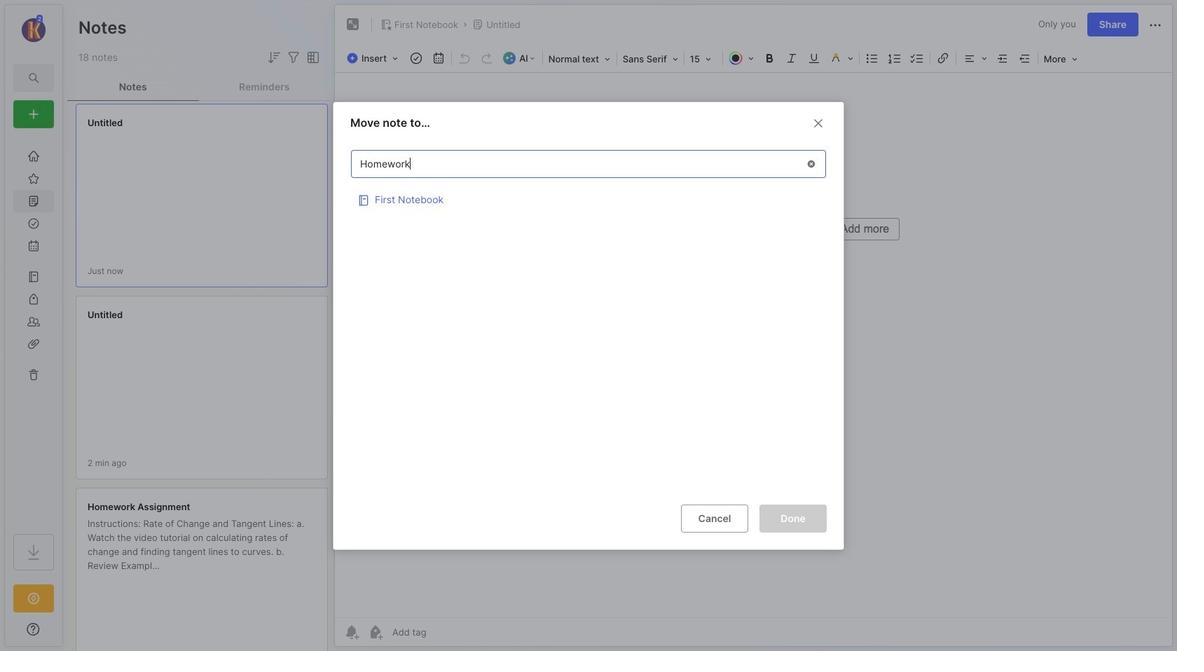 Task type: describe. For each thing, give the bounding box(es) containing it.
highlight image
[[825, 48, 858, 68]]

underline image
[[804, 48, 824, 68]]

numbered list image
[[885, 48, 905, 68]]

tree inside main "element"
[[5, 137, 62, 521]]

note window element
[[334, 4, 1173, 647]]

Note Editor text field
[[335, 72, 1173, 618]]

insert link image
[[933, 48, 953, 68]]

upgrade image
[[25, 590, 42, 607]]

calendar event image
[[429, 48, 449, 68]]

insert image
[[343, 49, 405, 67]]

indent image
[[993, 48, 1013, 68]]

font size image
[[686, 49, 721, 67]]

add tag image
[[367, 624, 384, 641]]

Find a location field
[[344, 142, 833, 493]]

font family image
[[619, 49, 683, 67]]

bold image
[[760, 48, 779, 68]]

outdent image
[[1015, 48, 1035, 68]]



Task type: vqa. For each thing, say whether or not it's contained in the screenshot.
EXPAND TAGS icon
no



Task type: locate. For each thing, give the bounding box(es) containing it.
edit search image
[[25, 69, 42, 86]]

cell inside find a location field
[[351, 184, 826, 212]]

bulleted list image
[[863, 48, 882, 68]]

task image
[[407, 48, 426, 68]]

expand note image
[[345, 16, 362, 33]]

tab list
[[67, 73, 330, 101]]

close image
[[810, 114, 827, 131]]

tree
[[5, 137, 62, 521]]

home image
[[27, 149, 41, 163]]

cell
[[351, 184, 826, 212]]

main element
[[0, 0, 67, 651]]

heading level image
[[544, 49, 615, 67]]

font color image
[[725, 48, 758, 68]]

Find a location… text field
[[352, 152, 798, 175]]

italic image
[[782, 48, 802, 68]]

more image
[[1040, 49, 1082, 67]]

add a reminder image
[[343, 624, 360, 641]]

checklist image
[[907, 48, 927, 68]]

alignment image
[[958, 48, 992, 68]]



